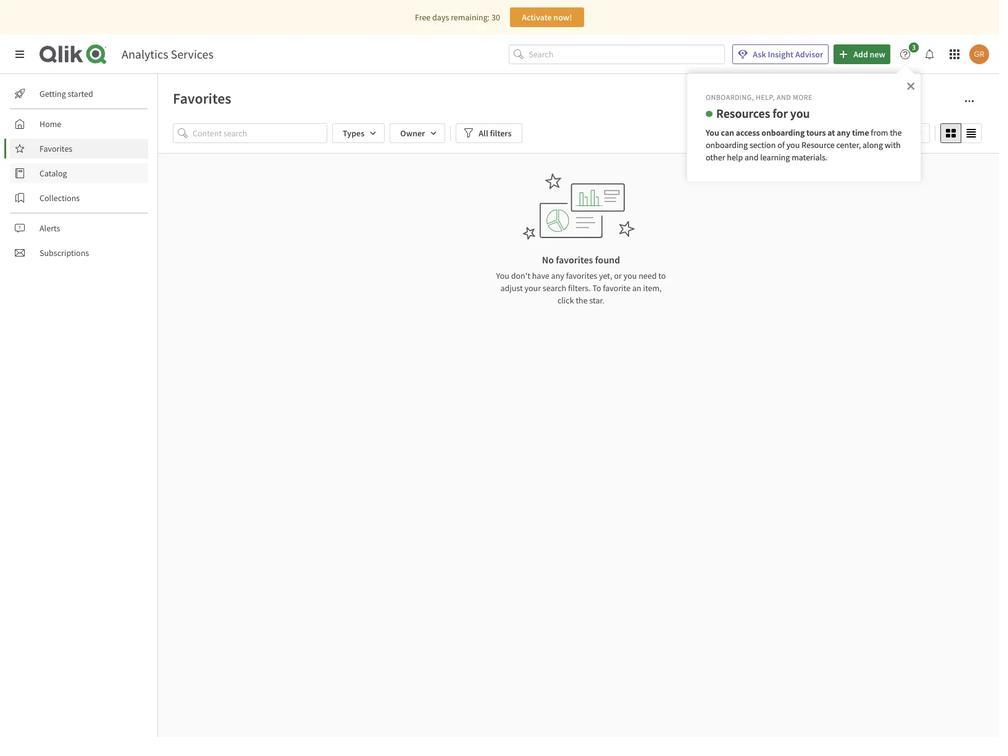 Task type: vqa. For each thing, say whether or not it's contained in the screenshot.
the Owner Dropdown Button within Filters Region
no



Task type: locate. For each thing, give the bounding box(es) containing it.
collections
[[40, 193, 80, 204]]

or
[[614, 270, 622, 282]]

of
[[778, 139, 785, 150]]

item,
[[643, 283, 662, 294]]

0 vertical spatial any
[[837, 127, 850, 138]]

activate now! link
[[510, 7, 584, 27]]

favorites up catalog
[[40, 143, 72, 154]]

access
[[736, 127, 760, 138]]

onboarding
[[762, 127, 805, 138], [706, 139, 748, 150]]

along
[[863, 139, 883, 150]]

1 vertical spatial and
[[745, 152, 759, 163]]

you
[[790, 105, 810, 121], [787, 139, 800, 150], [624, 270, 637, 282]]

0 horizontal spatial you
[[496, 270, 509, 282]]

you inside no favorites found you don't have any favorites yet, or you need to adjust your search filters. to favorite an item, click the star.
[[624, 270, 637, 282]]

have
[[532, 270, 550, 282]]

favorites
[[556, 254, 593, 266], [566, 270, 597, 282]]

time
[[852, 127, 869, 138]]

favorites inside the navigation pane element
[[40, 143, 72, 154]]

used
[[892, 128, 910, 139]]

favorites down services
[[173, 89, 231, 108]]

any for access
[[837, 127, 850, 138]]

any inside × dialog
[[837, 127, 850, 138]]

you
[[706, 127, 719, 138], [496, 270, 509, 282]]

0 horizontal spatial the
[[576, 295, 588, 306]]

add new button
[[834, 44, 891, 64]]

the up with
[[890, 127, 902, 138]]

free
[[415, 12, 431, 23]]

onboarding, help, and more
[[706, 93, 813, 102]]

0 horizontal spatial favorites
[[40, 143, 72, 154]]

recently used
[[859, 128, 910, 139]]

you inside × dialog
[[706, 127, 719, 138]]

your
[[525, 283, 541, 294]]

0 vertical spatial the
[[890, 127, 902, 138]]

any right at
[[837, 127, 850, 138]]

getting started
[[40, 88, 93, 99]]

home link
[[10, 114, 148, 134]]

0 vertical spatial favorites
[[173, 89, 231, 108]]

analytics services element
[[122, 46, 214, 62]]

all
[[479, 128, 488, 139]]

0 horizontal spatial onboarding
[[706, 139, 748, 150]]

1 vertical spatial the
[[576, 295, 588, 306]]

all filters button
[[456, 124, 522, 143]]

2 vertical spatial you
[[624, 270, 637, 282]]

1 horizontal spatial the
[[890, 127, 902, 138]]

activate
[[522, 12, 552, 23]]

any
[[837, 127, 850, 138], [551, 270, 564, 282]]

search
[[543, 283, 566, 294]]

more
[[793, 93, 813, 102]]

materials.
[[792, 152, 828, 163]]

ask insight advisor button
[[733, 44, 829, 64]]

you right the 'of'
[[787, 139, 800, 150]]

services
[[171, 46, 214, 62]]

to
[[659, 270, 666, 282]]

the inside 'from the onboarding section of you resource center, along with other help and learning materials.'
[[890, 127, 902, 138]]

0 horizontal spatial and
[[745, 152, 759, 163]]

favorites
[[173, 89, 231, 108], [40, 143, 72, 154]]

getting started link
[[10, 84, 148, 104]]

filters.
[[568, 283, 591, 294]]

yet,
[[599, 270, 612, 282]]

from
[[871, 127, 888, 138]]

you up adjust
[[496, 270, 509, 282]]

and down section
[[745, 152, 759, 163]]

1 horizontal spatial you
[[706, 127, 719, 138]]

help,
[[756, 93, 775, 102]]

and up for
[[777, 93, 791, 102]]

0 vertical spatial you
[[706, 127, 719, 138]]

can
[[721, 127, 734, 138]]

favorites up the filters. at the right top of the page
[[566, 270, 597, 282]]

help
[[727, 152, 743, 163]]

0 horizontal spatial any
[[551, 270, 564, 282]]

close sidebar menu image
[[15, 49, 25, 59]]

the down the filters. at the right top of the page
[[576, 295, 588, 306]]

onboarding up the 'of'
[[762, 127, 805, 138]]

onboarding down 'can'
[[706, 139, 748, 150]]

you inside no favorites found you don't have any favorites yet, or you need to adjust your search filters. to favorite an item, click the star.
[[496, 270, 509, 282]]

1 vertical spatial favorites
[[40, 143, 72, 154]]

add new
[[854, 49, 886, 60]]

subscriptions link
[[10, 243, 148, 263]]

more actions image
[[965, 96, 975, 106]]

catalog link
[[10, 164, 148, 183]]

and
[[777, 93, 791, 102], [745, 152, 759, 163]]

alerts link
[[10, 219, 148, 238]]

advisor
[[795, 49, 823, 60]]

resources
[[716, 105, 770, 121]]

0 vertical spatial onboarding
[[762, 127, 805, 138]]

to
[[593, 283, 601, 294]]

you down 'more'
[[790, 105, 810, 121]]

you inside 'from the onboarding section of you resource center, along with other help and learning materials.'
[[787, 139, 800, 150]]

you left 'can'
[[706, 127, 719, 138]]

types button
[[332, 124, 385, 143]]

0 vertical spatial favorites
[[556, 254, 593, 266]]

ask insight advisor
[[753, 49, 823, 60]]

types
[[343, 128, 365, 139]]

favorites right no
[[556, 254, 593, 266]]

you right or
[[624, 270, 637, 282]]

× button
[[907, 77, 915, 94]]

learning
[[760, 152, 790, 163]]

1 horizontal spatial any
[[837, 127, 850, 138]]

any inside no favorites found you don't have any favorites yet, or you need to adjust your search filters. to favorite an item, click the star.
[[551, 270, 564, 282]]

and inside 'from the onboarding section of you resource center, along with other help and learning materials.'
[[745, 152, 759, 163]]

0 vertical spatial you
[[790, 105, 810, 121]]

any up search
[[551, 270, 564, 282]]

switch view group
[[941, 124, 982, 143]]

Content search text field
[[193, 123, 327, 143]]

the
[[890, 127, 902, 138], [576, 295, 588, 306]]

1 vertical spatial you
[[787, 139, 800, 150]]

1 vertical spatial onboarding
[[706, 139, 748, 150]]

0 vertical spatial and
[[777, 93, 791, 102]]

started
[[68, 88, 93, 99]]

1 vertical spatial any
[[551, 270, 564, 282]]

1 vertical spatial you
[[496, 270, 509, 282]]



Task type: describe. For each thing, give the bounding box(es) containing it.
3
[[912, 43, 916, 52]]

from the onboarding section of you resource center, along with other help and learning materials.
[[706, 127, 904, 163]]

analytics
[[122, 46, 168, 62]]

you can access onboarding tours at any time
[[706, 127, 869, 138]]

star.
[[589, 295, 605, 306]]

new
[[870, 49, 886, 60]]

activate now!
[[522, 12, 572, 23]]

all filters
[[479, 128, 512, 139]]

no favorites found you don't have any favorites yet, or you need to adjust your search filters. to favorite an item, click the star.
[[496, 254, 666, 306]]

at
[[828, 127, 835, 138]]

30
[[492, 12, 500, 23]]

adjust
[[501, 283, 523, 294]]

with
[[885, 139, 901, 150]]

add
[[854, 49, 868, 60]]

getting
[[40, 88, 66, 99]]

Search text field
[[529, 44, 725, 64]]

navigation pane element
[[0, 79, 157, 268]]

×
[[907, 77, 915, 94]]

searchbar element
[[509, 44, 725, 64]]

remaining:
[[451, 12, 490, 23]]

1 vertical spatial favorites
[[566, 270, 597, 282]]

insight
[[768, 49, 794, 60]]

greg robinson image
[[970, 44, 989, 64]]

need
[[639, 270, 657, 282]]

collections link
[[10, 188, 148, 208]]

ask
[[753, 49, 766, 60]]

× dialog
[[687, 73, 921, 183]]

resources for you
[[716, 105, 810, 121]]

subscriptions
[[40, 248, 89, 259]]

resource
[[802, 139, 835, 150]]

catalog
[[40, 168, 67, 179]]

other
[[706, 152, 725, 163]]

1 horizontal spatial and
[[777, 93, 791, 102]]

analytics services
[[122, 46, 214, 62]]

recently
[[859, 128, 891, 139]]

filters
[[490, 128, 512, 139]]

any for found
[[551, 270, 564, 282]]

1 horizontal spatial favorites
[[173, 89, 231, 108]]

for
[[773, 105, 788, 121]]

click
[[558, 295, 574, 306]]

tours
[[807, 127, 826, 138]]

owner
[[400, 128, 425, 139]]

1 horizontal spatial onboarding
[[762, 127, 805, 138]]

onboarding inside 'from the onboarding section of you resource center, along with other help and learning materials.'
[[706, 139, 748, 150]]

now!
[[554, 12, 572, 23]]

onboarding,
[[706, 93, 754, 102]]

owner button
[[390, 124, 445, 143]]

days
[[432, 12, 449, 23]]

alerts
[[40, 223, 60, 234]]

Recently used field
[[851, 124, 930, 143]]

3 button
[[895, 43, 923, 64]]

don't
[[511, 270, 530, 282]]

the inside no favorites found you don't have any favorites yet, or you need to adjust your search filters. to favorite an item, click the star.
[[576, 295, 588, 306]]

favorites link
[[10, 139, 148, 159]]

an
[[632, 283, 641, 294]]

favorite
[[603, 283, 631, 294]]

found
[[595, 254, 620, 266]]

center,
[[837, 139, 861, 150]]

section
[[750, 139, 776, 150]]

no
[[542, 254, 554, 266]]

free days remaining: 30
[[415, 12, 500, 23]]

filters region
[[173, 121, 984, 146]]

home
[[40, 119, 61, 130]]



